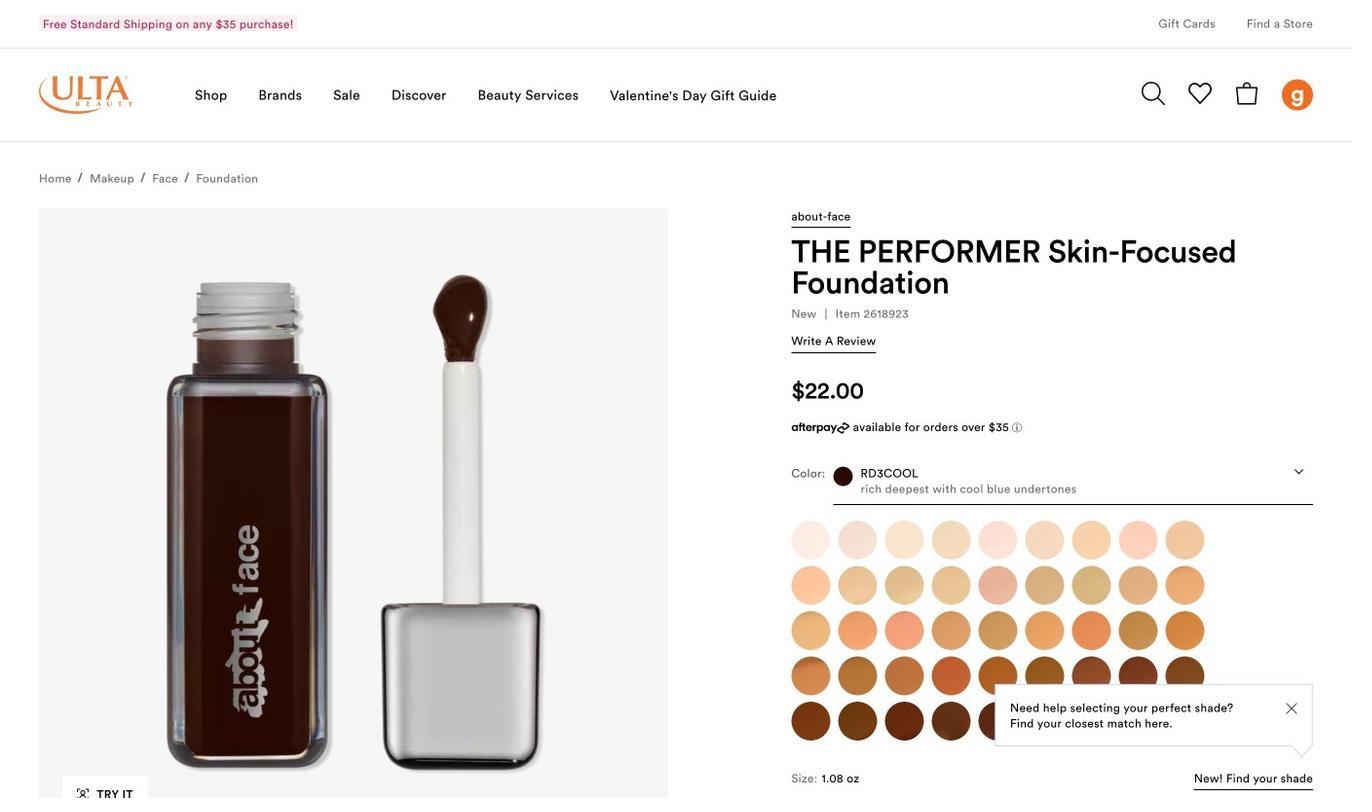 Task type: locate. For each thing, give the bounding box(es) containing it.
d2cool the performer skin-focused foundation image
[[1119, 657, 1158, 696]]

rd3cool the performer skin-focused foundation image
[[1166, 703, 1205, 742]]

m2neutral the performer skin-focused foundation image
[[932, 612, 971, 651]]

rd3neutral the performer skin-focused foundation image
[[1119, 703, 1158, 742]]

favorites icon image
[[1189, 82, 1212, 105]]

d1neutral the performer skin-focused foundation image
[[1072, 657, 1111, 696]]

d2olive the performer skin-focused foundation image
[[1166, 657, 1205, 696]]

f1warm the performer skin-focused foundation image
[[885, 521, 924, 560]]

m2cool the performer skin-focused foundation image
[[885, 612, 924, 651]]

l1cool the performer skin-focused foundation image
[[1119, 521, 1158, 560]]

lm2neutral the performer skin-focused foundation image
[[1025, 567, 1064, 606]]

m1warm the performer skin-focused foundation image
[[791, 612, 830, 651]]

d4neutral the performer skin-focused foundation image
[[932, 703, 971, 742]]

rd1neutral the performer skin-focused foundation image
[[978, 703, 1017, 742]]

d4cool the performer skin-focused foundation image
[[885, 703, 924, 742]]

0 items in bag image
[[1235, 82, 1259, 105]]

l1neutral the performer skin-focused foundation image
[[1025, 521, 1064, 560]]

m3peach the performer skin-focused foundation image
[[1072, 612, 1111, 651]]

md1warm the performer skin-focused foundation image
[[1166, 612, 1205, 651]]

f0cool the performer skin-focused foundation image
[[791, 521, 830, 560]]

l2olive the performer skin-focused foundation image
[[838, 567, 877, 606]]

None field
[[791, 464, 1313, 506]]

about-face the performer skin-focused foundation #1 image
[[39, 208, 668, 799]]

d1olive the performer skin-focused foundation image
[[1025, 657, 1064, 696]]

lm1neutral the performer skin-focused foundation image
[[885, 567, 924, 606]]

m1neutral the performer skin-focused foundation image
[[1166, 567, 1205, 606]]



Task type: vqa. For each thing, say whether or not it's contained in the screenshot.
"rd2cool the performer skin-focused foundation" icon
yes



Task type: describe. For each thing, give the bounding box(es) containing it.
lm2olive the performer skin-focused foundation image
[[1072, 567, 1111, 606]]

lm2peach the performer skin-focused foundation image
[[1119, 567, 1158, 606]]

md2neutral the performer skin-focused foundation image
[[885, 657, 924, 696]]

md3warm the performer skin-focused foundation image
[[978, 657, 1017, 696]]

m1peach the performer skin-focused foundation image
[[838, 612, 877, 651]]

l2neutral the performer skin-focused foundation image
[[1166, 521, 1205, 560]]

d3neutral the performer skin-focused foundation image
[[791, 703, 830, 742]]

rd2neutral the performer skin-focused foundation image
[[1025, 703, 1064, 742]]

product search image
[[1142, 82, 1165, 105]]

md2olive the performer skin-focused foundation image
[[838, 657, 877, 696]]

md1neutral the performer skin-focused foundation image
[[791, 657, 830, 696]]

l2peach the performer skin-focused foundation image
[[791, 567, 830, 606]]

lm1warm the performer skin-focused foundation image
[[932, 567, 971, 606]]

lm1cool the performer skin-focused foundation image
[[978, 567, 1017, 606]]

md3cool the performer skin-focused foundation image
[[932, 657, 971, 696]]

try it about-face the performer skin-focused foundation #1 image
[[77, 790, 89, 799]]

l1warm the performer skin-focused foundation image
[[1072, 521, 1111, 560]]

f1neutral the performer skin-focused foundation image
[[838, 521, 877, 560]]

rd2cool the performer skin-focused foundation image
[[1072, 703, 1111, 742]]

f2cool the performer skin-focused foundation image
[[978, 521, 1017, 560]]

rd3cool the performer skin-focused foundation image
[[834, 467, 853, 487]]

m3warm the performer skin-focused foundation image
[[1025, 612, 1064, 651]]

md1olive the performer skin-focused foundation image
[[1119, 612, 1158, 651]]

f2olive the performer skin-focused foundation image
[[932, 521, 971, 560]]

d3olive the performer skin-focused foundation image
[[838, 703, 877, 742]]

m2olive the performer skin-focused foundation image
[[978, 612, 1017, 651]]



